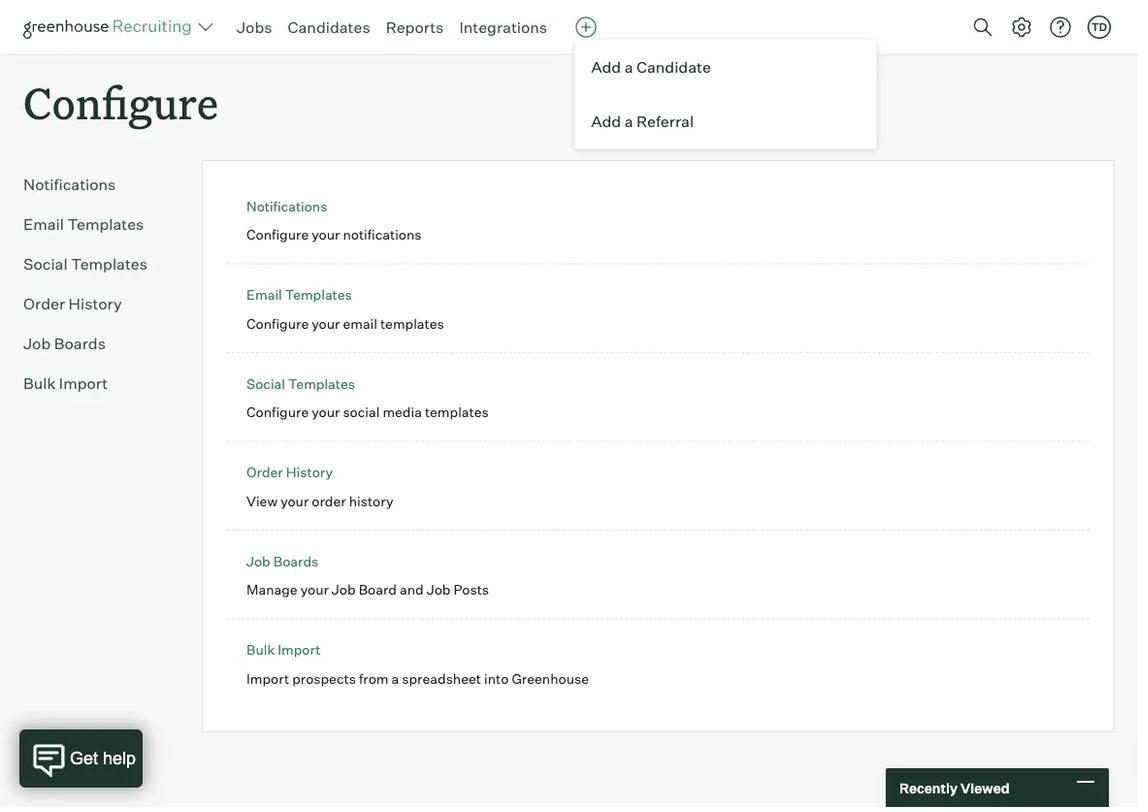Task type: vqa. For each thing, say whether or not it's contained in the screenshot.
Bulk Import to the top
yes



Task type: locate. For each thing, give the bounding box(es) containing it.
add left referral
[[591, 112, 622, 131]]

1 vertical spatial bulk import link
[[247, 642, 321, 659]]

0 horizontal spatial email templates link
[[23, 213, 171, 236]]

your for notifications
[[312, 226, 340, 243]]

your right view
[[281, 493, 309, 510]]

1 vertical spatial social templates link
[[247, 375, 355, 392]]

configure image
[[1011, 16, 1034, 39]]

td button
[[1088, 16, 1112, 39]]

order
[[23, 294, 65, 314], [247, 464, 283, 481]]

templates
[[67, 215, 144, 234], [71, 255, 148, 274], [285, 287, 352, 304], [288, 375, 355, 392]]

add a referral
[[591, 112, 694, 131]]

history
[[349, 493, 394, 510]]

1 horizontal spatial social templates link
[[247, 375, 355, 392]]

your left notifications
[[312, 226, 340, 243]]

0 vertical spatial add
[[591, 57, 622, 77]]

your for email
[[312, 315, 340, 332]]

history
[[68, 294, 122, 314], [286, 464, 333, 481]]

email templates inside email templates link
[[23, 215, 144, 234]]

1 horizontal spatial bulk import link
[[247, 642, 321, 659]]

1 horizontal spatial social templates
[[247, 375, 355, 392]]

your right manage
[[301, 582, 329, 599]]

1 horizontal spatial order history link
[[247, 464, 333, 481]]

0 vertical spatial email
[[23, 215, 64, 234]]

0 horizontal spatial social
[[23, 255, 68, 274]]

0 horizontal spatial job boards
[[23, 334, 106, 354]]

1 vertical spatial order
[[247, 464, 283, 481]]

1 horizontal spatial history
[[286, 464, 333, 481]]

candidates link
[[288, 17, 371, 37]]

0 vertical spatial history
[[68, 294, 122, 314]]

email templates
[[23, 215, 144, 234], [247, 287, 352, 304]]

1 vertical spatial notifications link
[[247, 198, 328, 215]]

configure your social media templates
[[247, 404, 489, 421]]

1 vertical spatial a
[[625, 112, 633, 131]]

1 vertical spatial social templates
[[247, 375, 355, 392]]

a for candidate
[[625, 57, 633, 77]]

configure for notifications
[[247, 226, 309, 243]]

bulk import link
[[23, 372, 171, 395], [247, 642, 321, 659]]

job boards link
[[23, 332, 171, 356], [247, 553, 319, 570]]

email
[[343, 315, 378, 332]]

greenhouse recruiting image
[[23, 16, 198, 39]]

a right from
[[392, 671, 399, 688]]

greenhouse
[[512, 671, 589, 688]]

1 vertical spatial notifications
[[247, 198, 328, 215]]

reports link
[[386, 17, 444, 37]]

add
[[591, 57, 622, 77], [591, 112, 622, 131]]

recently
[[900, 780, 958, 797]]

add for add a referral
[[591, 112, 622, 131]]

social
[[23, 255, 68, 274], [247, 375, 285, 392]]

0 vertical spatial notifications link
[[23, 173, 171, 196]]

add up add a referral
[[591, 57, 622, 77]]

import
[[59, 374, 108, 393], [278, 642, 321, 659], [247, 671, 289, 688]]

1 vertical spatial social
[[247, 375, 285, 392]]

0 vertical spatial social templates link
[[23, 253, 171, 276]]

2 add from the top
[[591, 112, 622, 131]]

social templates link
[[23, 253, 171, 276], [247, 375, 355, 392]]

0 vertical spatial a
[[625, 57, 633, 77]]

1 horizontal spatial job boards link
[[247, 553, 319, 570]]

templates right media
[[425, 404, 489, 421]]

a
[[625, 57, 633, 77], [625, 112, 633, 131], [392, 671, 399, 688]]

1 horizontal spatial bulk import
[[247, 642, 321, 659]]

1 vertical spatial order history link
[[247, 464, 333, 481]]

your for job
[[301, 582, 329, 599]]

your left email
[[312, 315, 340, 332]]

1 add from the top
[[591, 57, 622, 77]]

a for referral
[[625, 112, 633, 131]]

order history
[[23, 294, 122, 314], [247, 464, 333, 481]]

a left candidate
[[625, 57, 633, 77]]

media
[[383, 404, 422, 421]]

0 horizontal spatial social templates
[[23, 255, 148, 274]]

manage your job board and job posts
[[247, 582, 489, 599]]

bulk import
[[23, 374, 108, 393], [247, 642, 321, 659]]

posts
[[454, 582, 489, 599]]

1 horizontal spatial order
[[247, 464, 283, 481]]

1 vertical spatial add
[[591, 112, 622, 131]]

your
[[312, 226, 340, 243], [312, 315, 340, 332], [312, 404, 340, 421], [281, 493, 309, 510], [301, 582, 329, 599]]

from
[[359, 671, 389, 688]]

social templates
[[23, 255, 148, 274], [247, 375, 355, 392]]

add for add a candidate
[[591, 57, 622, 77]]

a left referral
[[625, 112, 633, 131]]

job boards
[[23, 334, 106, 354], [247, 553, 319, 570]]

notifications
[[23, 175, 116, 194], [247, 198, 328, 215]]

0 horizontal spatial bulk import
[[23, 374, 108, 393]]

bulk
[[23, 374, 56, 393], [247, 642, 275, 659]]

0 vertical spatial templates
[[381, 315, 444, 332]]

0 horizontal spatial order
[[23, 294, 65, 314]]

1 horizontal spatial order history
[[247, 464, 333, 481]]

email
[[23, 215, 64, 234], [247, 287, 282, 304]]

0 horizontal spatial order history
[[23, 294, 122, 314]]

0 horizontal spatial boards
[[54, 334, 106, 354]]

add a candidate
[[591, 57, 711, 77]]

0 horizontal spatial notifications
[[23, 175, 116, 194]]

view
[[247, 493, 278, 510]]

boards
[[54, 334, 106, 354], [274, 553, 319, 570]]

0 horizontal spatial bulk import link
[[23, 372, 171, 395]]

1 horizontal spatial notifications
[[247, 198, 328, 215]]

order history link
[[23, 292, 171, 316], [247, 464, 333, 481]]

0 vertical spatial boards
[[54, 334, 106, 354]]

1 horizontal spatial social
[[247, 375, 285, 392]]

notifications link
[[23, 173, 171, 196], [247, 198, 328, 215]]

1 horizontal spatial email templates
[[247, 287, 352, 304]]

td
[[1092, 20, 1108, 33]]

td menu
[[575, 39, 878, 150]]

0 horizontal spatial history
[[68, 294, 122, 314]]

1 horizontal spatial bulk
[[247, 642, 275, 659]]

your for social
[[312, 404, 340, 421]]

0 horizontal spatial order history link
[[23, 292, 171, 316]]

job
[[23, 334, 51, 354], [247, 553, 271, 570], [332, 582, 356, 599], [427, 582, 451, 599]]

templates right email
[[381, 315, 444, 332]]

0 horizontal spatial social templates link
[[23, 253, 171, 276]]

email templates link
[[23, 213, 171, 236], [247, 287, 352, 304]]

1 horizontal spatial boards
[[274, 553, 319, 570]]

1 vertical spatial email templates
[[247, 287, 352, 304]]

0 horizontal spatial bulk
[[23, 374, 56, 393]]

0 vertical spatial job boards
[[23, 334, 106, 354]]

recently viewed
[[900, 780, 1010, 797]]

1 vertical spatial email
[[247, 287, 282, 304]]

1 horizontal spatial job boards
[[247, 553, 319, 570]]

configure for social templates
[[247, 404, 309, 421]]

configure your email templates
[[247, 315, 444, 332]]

td button
[[1084, 12, 1116, 43]]

0 horizontal spatial job boards link
[[23, 332, 171, 356]]

your left social on the left bottom of the page
[[312, 404, 340, 421]]

import prospects from a spreadsheet into greenhouse
[[247, 671, 589, 688]]

1 horizontal spatial notifications link
[[247, 198, 328, 215]]

0 vertical spatial order history
[[23, 294, 122, 314]]

1 horizontal spatial email templates link
[[247, 287, 352, 304]]

0 vertical spatial email templates
[[23, 215, 144, 234]]

0 vertical spatial bulk import link
[[23, 372, 171, 395]]

into
[[484, 671, 509, 688]]

configure
[[23, 74, 218, 131], [247, 226, 309, 243], [247, 315, 309, 332], [247, 404, 309, 421]]

0 horizontal spatial email templates
[[23, 215, 144, 234]]

0 vertical spatial email templates link
[[23, 213, 171, 236]]

0 vertical spatial social templates
[[23, 255, 148, 274]]

templates
[[381, 315, 444, 332], [425, 404, 489, 421]]



Task type: describe. For each thing, give the bounding box(es) containing it.
search image
[[972, 16, 995, 39]]

add a referral link
[[576, 94, 877, 149]]

1 vertical spatial email templates link
[[247, 287, 352, 304]]

job inside job boards 'link'
[[23, 334, 51, 354]]

2 vertical spatial a
[[392, 671, 399, 688]]

social
[[343, 404, 380, 421]]

and
[[400, 582, 424, 599]]

0 vertical spatial import
[[59, 374, 108, 393]]

0 vertical spatial job boards link
[[23, 332, 171, 356]]

referral
[[637, 112, 694, 131]]

configure for email templates
[[247, 315, 309, 332]]

1 vertical spatial boards
[[274, 553, 319, 570]]

0 vertical spatial order
[[23, 294, 65, 314]]

your for order
[[281, 493, 309, 510]]

jobs link
[[237, 17, 272, 37]]

spreadsheet
[[402, 671, 482, 688]]

notifications
[[343, 226, 422, 243]]

candidates
[[288, 17, 371, 37]]

0 horizontal spatial notifications link
[[23, 173, 171, 196]]

1 vertical spatial templates
[[425, 404, 489, 421]]

1 horizontal spatial email
[[247, 287, 282, 304]]

board
[[359, 582, 397, 599]]

0 horizontal spatial email
[[23, 215, 64, 234]]

0 vertical spatial bulk
[[23, 374, 56, 393]]

0 vertical spatial order history link
[[23, 292, 171, 316]]

integrations
[[460, 17, 548, 37]]

1 vertical spatial job boards link
[[247, 553, 319, 570]]

1 vertical spatial bulk import
[[247, 642, 321, 659]]

2 vertical spatial import
[[247, 671, 289, 688]]

order
[[312, 493, 346, 510]]

prospects
[[292, 671, 356, 688]]

reports
[[386, 17, 444, 37]]

view your order history
[[247, 493, 394, 510]]

1 vertical spatial order history
[[247, 464, 333, 481]]

manage
[[247, 582, 298, 599]]

0 vertical spatial social
[[23, 255, 68, 274]]

candidate
[[637, 57, 711, 77]]

add a candidate link
[[576, 40, 877, 94]]

1 vertical spatial import
[[278, 642, 321, 659]]

0 vertical spatial bulk import
[[23, 374, 108, 393]]

1 vertical spatial job boards
[[247, 553, 319, 570]]

viewed
[[961, 780, 1010, 797]]

configure your notifications
[[247, 226, 422, 243]]

1 vertical spatial history
[[286, 464, 333, 481]]

1 vertical spatial bulk
[[247, 642, 275, 659]]

0 vertical spatial notifications
[[23, 175, 116, 194]]

jobs
[[237, 17, 272, 37]]

boards inside job boards 'link'
[[54, 334, 106, 354]]

integrations link
[[460, 17, 548, 37]]



